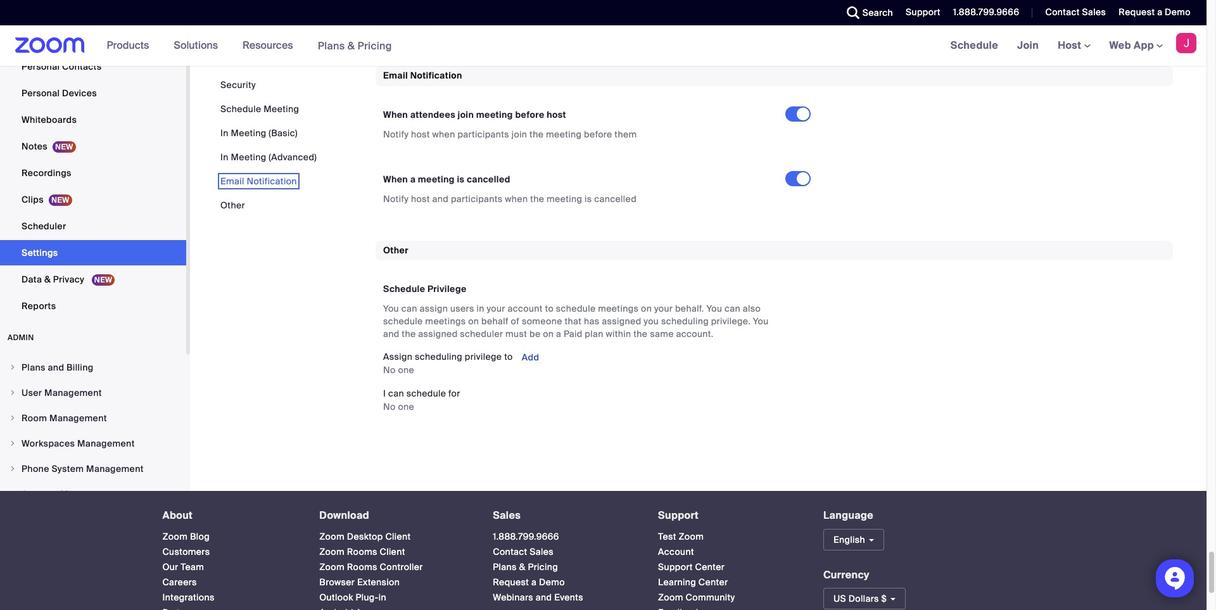 Task type: vqa. For each thing, say whether or not it's contained in the screenshot.
the topmost Demo
yes



Task type: describe. For each thing, give the bounding box(es) containing it.
workspaces
[[22, 438, 75, 449]]

search button
[[838, 0, 897, 25]]

1 vertical spatial scheduling
[[415, 351, 463, 362]]

meeting for (advanced)
[[231, 151, 267, 163]]

1 vertical spatial email notification
[[221, 176, 297, 187]]

personal for personal contacts
[[22, 61, 60, 72]]

billing
[[67, 362, 94, 373]]

in for in meeting (basic)
[[221, 127, 229, 139]]

schedule for schedule
[[951, 39, 999, 52]]

dollars
[[849, 593, 879, 605]]

someone
[[522, 316, 563, 327]]

pricing inside 1.888.799.9666 contact sales plans & pricing request a demo webinars and events
[[528, 561, 558, 573]]

1 vertical spatial assigned
[[418, 328, 458, 340]]

reports
[[22, 300, 56, 312]]

1 horizontal spatial on
[[543, 328, 554, 340]]

user
[[22, 387, 42, 399]]

integrations link
[[163, 592, 215, 603]]

phone for phone
[[22, 34, 49, 46]]

0 horizontal spatial notification
[[247, 176, 297, 187]]

0 vertical spatial is
[[457, 173, 465, 185]]

notes link
[[0, 134, 186, 159]]

zoom community link
[[658, 592, 735, 603]]

system
[[52, 463, 84, 475]]

behalf.
[[675, 303, 705, 314]]

1.888.799.9666 for 1.888.799.9666
[[954, 6, 1020, 18]]

in inside you can assign users in your account to schedule meetings on your behalf. you can also schedule meetings on behalf of someone that has assigned you scheduling privilege. you and the assigned scheduler must be on a paid plan within the same account.
[[477, 303, 485, 314]]

language
[[824, 509, 874, 522]]

email notification element
[[376, 66, 1174, 220]]

account link
[[658, 546, 695, 557]]

1 one from the top
[[398, 364, 415, 376]]

join
[[1018, 39, 1039, 52]]

us dollars $ button
[[824, 588, 906, 610]]

plans and billing menu item
[[0, 355, 186, 380]]

sales inside 1.888.799.9666 contact sales plans & pricing request a demo webinars and events
[[530, 546, 554, 557]]

users
[[451, 303, 474, 314]]

privacy
[[53, 274, 84, 285]]

other inside "element"
[[383, 244, 409, 256]]

them
[[615, 128, 637, 140]]

whiteboards
[[22, 114, 77, 125]]

clips link
[[0, 187, 186, 212]]

plans inside 1.888.799.9666 contact sales plans & pricing request a demo webinars and events
[[493, 561, 517, 573]]

1 vertical spatial support
[[658, 509, 699, 522]]

customers link
[[163, 546, 210, 557]]

notes
[[22, 141, 48, 152]]

1 vertical spatial client
[[380, 546, 405, 557]]

solutions button
[[174, 25, 224, 66]]

plans and billing
[[22, 362, 94, 373]]

about
[[163, 509, 193, 522]]

schedule privilege
[[383, 283, 467, 295]]

and inside you can assign users in your account to schedule meetings on your behalf. you can also schedule meetings on behalf of someone that has assigned you scheduling privilege. you and the assigned scheduler must be on a paid plan within the same account.
[[383, 328, 400, 340]]

1 vertical spatial sales
[[493, 509, 521, 522]]

recordings link
[[0, 160, 186, 186]]

0 vertical spatial meetings
[[598, 303, 639, 314]]

1 horizontal spatial join
[[512, 128, 527, 140]]

1 your from the left
[[487, 303, 505, 314]]

2 your from the left
[[655, 303, 673, 314]]

(advanced)
[[269, 151, 317, 163]]

schedule for schedule privilege
[[383, 283, 425, 295]]

resources
[[243, 39, 293, 52]]

account inside account management menu item
[[22, 489, 58, 500]]

1 no from the top
[[383, 364, 396, 376]]

participants for meeting
[[458, 128, 510, 140]]

1.888.799.9666 link
[[493, 531, 559, 542]]

0 horizontal spatial before
[[515, 109, 545, 120]]

join link
[[1008, 25, 1049, 66]]

user management
[[22, 387, 102, 399]]

english
[[834, 534, 866, 545]]

english button
[[824, 529, 884, 550]]

0 vertical spatial join
[[458, 109, 474, 120]]

when for when attendees join meeting before host
[[383, 109, 408, 120]]

account management menu item
[[0, 482, 186, 506]]

products button
[[107, 25, 155, 66]]

1 horizontal spatial you
[[707, 303, 723, 314]]

2 horizontal spatial on
[[641, 303, 652, 314]]

room
[[22, 413, 47, 424]]

schedule meeting link
[[221, 103, 299, 115]]

pricing inside product information navigation
[[358, 39, 392, 52]]

in meeting (basic) link
[[221, 127, 298, 139]]

1 horizontal spatial email
[[383, 70, 408, 81]]

menu bar containing security
[[221, 79, 317, 212]]

settings
[[22, 247, 58, 259]]

account management
[[22, 489, 118, 500]]

contact inside 1.888.799.9666 contact sales plans & pricing request a demo webinars and events
[[493, 546, 528, 557]]

admin
[[8, 333, 34, 343]]

0 horizontal spatial on
[[468, 316, 479, 327]]

0 horizontal spatial you
[[383, 303, 399, 314]]

when for when a meeting is cancelled
[[383, 173, 408, 185]]

test
[[658, 531, 677, 542]]

outlook plug-in link
[[320, 592, 387, 603]]

0 vertical spatial demo
[[1165, 6, 1191, 18]]

webinars and events link
[[493, 592, 584, 603]]

0 vertical spatial contact
[[1046, 6, 1080, 18]]

room management menu item
[[0, 406, 186, 430]]

profile picture image
[[1177, 33, 1197, 53]]

currency
[[824, 568, 870, 581]]

0 horizontal spatial when
[[433, 128, 455, 140]]

zoom inside zoom blog customers our team careers integrations
[[163, 531, 188, 542]]

data
[[22, 274, 42, 285]]

paid
[[564, 328, 583, 340]]

learning
[[658, 576, 697, 588]]

can for i can schedule for no one
[[388, 388, 404, 399]]

security
[[221, 79, 256, 91]]

0 vertical spatial center
[[696, 561, 725, 573]]

careers
[[163, 576, 197, 588]]

management for room management
[[49, 413, 107, 424]]

schedule inside i can schedule for no one
[[407, 388, 446, 399]]

0 vertical spatial support
[[906, 6, 941, 18]]

test zoom link
[[658, 531, 704, 542]]

a inside you can assign users in your account to schedule meetings on your behalf. you can also schedule meetings on behalf of someone that has assigned you scheduling privilege. you and the assigned scheduler must be on a paid plan within the same account.
[[556, 328, 562, 340]]

in meeting (basic)
[[221, 127, 298, 139]]

and inside 1.888.799.9666 contact sales plans & pricing request a demo webinars and events
[[536, 592, 552, 603]]

1.888.799.9666 for 1.888.799.9666 contact sales plans & pricing request a demo webinars and events
[[493, 531, 559, 542]]

privilege
[[428, 283, 467, 295]]

sales link
[[493, 509, 521, 522]]

workspaces management menu item
[[0, 432, 186, 456]]

$
[[882, 593, 887, 605]]

whiteboards link
[[0, 107, 186, 132]]

notify for notify host and participants when the meeting is cancelled
[[383, 193, 409, 204]]

no inside i can schedule for no one
[[383, 401, 396, 413]]

web app button
[[1110, 39, 1164, 52]]

reports link
[[0, 293, 186, 319]]

0 vertical spatial client
[[386, 531, 411, 542]]

0 vertical spatial request
[[1119, 6, 1156, 18]]

notify for notify host when participants join the meeting before them
[[383, 128, 409, 140]]

community
[[686, 592, 735, 603]]

scheduler
[[460, 328, 503, 340]]

management for workspaces management
[[77, 438, 135, 449]]

in inside zoom desktop client zoom rooms client zoom rooms controller browser extension outlook plug-in
[[379, 592, 387, 603]]

controller
[[380, 561, 423, 573]]

1 vertical spatial is
[[585, 193, 592, 204]]

right image for room management
[[9, 414, 16, 422]]

0 vertical spatial assigned
[[602, 316, 642, 327]]

in meeting (advanced)
[[221, 151, 317, 163]]

assign scheduling privilege to
[[383, 351, 516, 362]]

plan
[[585, 328, 604, 340]]

0 horizontal spatial email
[[221, 176, 244, 187]]

clips
[[22, 194, 44, 205]]

outlook
[[320, 592, 353, 603]]

other link
[[221, 200, 245, 211]]

1 vertical spatial when
[[505, 193, 528, 204]]

1 vertical spatial meetings
[[425, 316, 466, 327]]

integrations
[[163, 592, 215, 603]]

download
[[320, 509, 369, 522]]

browser extension link
[[320, 576, 400, 588]]

account
[[508, 303, 543, 314]]

zoom blog customers our team careers integrations
[[163, 531, 215, 603]]

0 vertical spatial cancelled
[[467, 173, 511, 185]]

web app
[[1110, 39, 1155, 52]]

personal devices
[[22, 87, 97, 99]]

email notification link
[[221, 176, 297, 187]]



Task type: locate. For each thing, give the bounding box(es) containing it.
1 horizontal spatial account
[[658, 546, 695, 557]]

plans right 'resources' dropdown button
[[318, 39, 345, 52]]

0 vertical spatial in
[[221, 127, 229, 139]]

right image inside user management menu item
[[9, 389, 16, 397]]

of
[[511, 316, 520, 327]]

contact sales link
[[1036, 0, 1110, 25], [1046, 6, 1107, 18], [493, 546, 554, 557]]

plans & pricing
[[318, 39, 392, 52]]

1 vertical spatial host
[[411, 128, 430, 140]]

also
[[743, 303, 761, 314]]

1 horizontal spatial meetings
[[598, 303, 639, 314]]

account down system
[[22, 489, 58, 500]]

events
[[555, 592, 584, 603]]

and left billing
[[48, 362, 64, 373]]

management for user management
[[44, 387, 102, 399]]

1 horizontal spatial pricing
[[528, 561, 558, 573]]

schedule meeting
[[221, 103, 299, 115]]

has
[[584, 316, 600, 327]]

assigned up the within
[[602, 316, 642, 327]]

right image for plans
[[9, 364, 16, 371]]

other up schedule privilege
[[383, 244, 409, 256]]

right image left account management on the left
[[9, 490, 16, 498]]

1.888.799.9666 contact sales plans & pricing request a demo webinars and events
[[493, 531, 584, 603]]

right image for user
[[9, 389, 16, 397]]

data & privacy
[[22, 274, 87, 285]]

1 vertical spatial before
[[584, 128, 613, 140]]

center up community
[[699, 576, 728, 588]]

meeting up email notification 'link' at the top of the page
[[231, 151, 267, 163]]

0 vertical spatial &
[[348, 39, 355, 52]]

request inside 1.888.799.9666 contact sales plans & pricing request a demo webinars and events
[[493, 576, 529, 588]]

in meeting (advanced) link
[[221, 151, 317, 163]]

1 right image from the top
[[9, 364, 16, 371]]

plans & pricing link
[[318, 39, 392, 52], [318, 39, 392, 52], [493, 561, 558, 573]]

phone link
[[0, 27, 186, 53]]

1 vertical spatial pricing
[[528, 561, 558, 573]]

0 vertical spatial host
[[547, 109, 567, 120]]

0 vertical spatial notify
[[383, 128, 409, 140]]

1 personal from the top
[[22, 61, 60, 72]]

1 vertical spatial right image
[[9, 440, 16, 447]]

notify host when participants join the meeting before them
[[383, 128, 637, 140]]

request up web app dropdown button
[[1119, 6, 1156, 18]]

to up someone
[[545, 303, 554, 314]]

email down plans & pricing
[[383, 70, 408, 81]]

within
[[606, 328, 631, 340]]

data & privacy link
[[0, 267, 186, 292]]

one down no one
[[398, 401, 415, 413]]

personal up the whiteboards
[[22, 87, 60, 99]]

0 horizontal spatial your
[[487, 303, 505, 314]]

0 vertical spatial email
[[383, 70, 408, 81]]

right image left workspaces
[[9, 440, 16, 447]]

must
[[506, 328, 527, 340]]

plans up user
[[22, 362, 46, 373]]

1 vertical spatial account
[[658, 546, 695, 557]]

management up phone system management 'menu item'
[[77, 438, 135, 449]]

1 vertical spatial when
[[383, 173, 408, 185]]

& inside 1.888.799.9666 contact sales plans & pricing request a demo webinars and events
[[519, 561, 526, 573]]

management down billing
[[44, 387, 102, 399]]

1 vertical spatial request
[[493, 576, 529, 588]]

1 horizontal spatial &
[[348, 39, 355, 52]]

assign
[[383, 351, 413, 362]]

1.888.799.9666 down sales link
[[493, 531, 559, 542]]

2 personal from the top
[[22, 87, 60, 99]]

request up webinars on the left of the page
[[493, 576, 529, 588]]

room management
[[22, 413, 107, 424]]

personal down zoom logo
[[22, 61, 60, 72]]

behalf
[[482, 316, 509, 327]]

schedule up assign
[[383, 283, 425, 295]]

side navigation navigation
[[0, 0, 190, 533]]

2 when from the top
[[383, 173, 408, 185]]

2 horizontal spatial &
[[519, 561, 526, 573]]

in down "extension"
[[379, 592, 387, 603]]

your up you
[[655, 303, 673, 314]]

2 phone from the top
[[22, 463, 49, 475]]

contact sales
[[1046, 6, 1107, 18]]

can right i on the left of the page
[[388, 388, 404, 399]]

1 vertical spatial participants
[[451, 193, 503, 204]]

1 horizontal spatial before
[[584, 128, 613, 140]]

0 vertical spatial schedule
[[951, 39, 999, 52]]

right image
[[9, 414, 16, 422], [9, 440, 16, 447], [9, 490, 16, 498]]

about link
[[163, 509, 193, 522]]

right image inside room management menu item
[[9, 414, 16, 422]]

no one
[[383, 364, 415, 376]]

1 in from the top
[[221, 127, 229, 139]]

and inside "menu item"
[[48, 362, 64, 373]]

participants for is
[[451, 193, 503, 204]]

workspaces management
[[22, 438, 135, 449]]

1 vertical spatial 1.888.799.9666
[[493, 531, 559, 542]]

privilege.
[[712, 316, 751, 327]]

a
[[1158, 6, 1163, 18], [410, 173, 416, 185], [556, 328, 562, 340], [532, 576, 537, 588]]

you down also
[[753, 316, 769, 327]]

1 horizontal spatial 1.888.799.9666
[[954, 6, 1020, 18]]

1 horizontal spatial your
[[655, 303, 673, 314]]

plans inside product information navigation
[[318, 39, 345, 52]]

1 vertical spatial notify
[[383, 193, 409, 204]]

demo inside 1.888.799.9666 contact sales plans & pricing request a demo webinars and events
[[539, 576, 565, 588]]

2 horizontal spatial you
[[753, 316, 769, 327]]

scheduling inside you can assign users in your account to schedule meetings on your behalf. you can also schedule meetings on behalf of someone that has assigned you scheduling privilege. you and the assigned scheduler must be on a paid plan within the same account.
[[662, 316, 709, 327]]

plans for plans and billing
[[22, 362, 46, 373]]

search
[[863, 7, 894, 18]]

1 horizontal spatial scheduling
[[662, 316, 709, 327]]

and down when a meeting is cancelled
[[433, 193, 449, 204]]

1 vertical spatial no
[[383, 401, 396, 413]]

request
[[1119, 6, 1156, 18], [493, 576, 529, 588]]

1 vertical spatial on
[[468, 316, 479, 327]]

and left events
[[536, 592, 552, 603]]

participants down when attendees join meeting before host
[[458, 128, 510, 140]]

0 vertical spatial phone
[[22, 34, 49, 46]]

careers link
[[163, 576, 197, 588]]

0 vertical spatial rooms
[[347, 546, 378, 557]]

0 vertical spatial no
[[383, 364, 396, 376]]

host
[[1058, 39, 1085, 52]]

1 horizontal spatial notification
[[410, 70, 462, 81]]

schedule link
[[941, 25, 1008, 66]]

notification down in meeting (advanced) link
[[247, 176, 297, 187]]

participants down when a meeting is cancelled
[[451, 193, 503, 204]]

0 vertical spatial one
[[398, 364, 415, 376]]

1 rooms from the top
[[347, 546, 378, 557]]

schedule inside menu bar
[[221, 103, 261, 115]]

join right attendees
[[458, 109, 474, 120]]

can up privilege.
[[725, 303, 741, 314]]

on up the scheduler
[[468, 316, 479, 327]]

schedule inside other "element"
[[383, 283, 425, 295]]

one inside i can schedule for no one
[[398, 401, 415, 413]]

1 horizontal spatial email notification
[[383, 70, 462, 81]]

0 vertical spatial when
[[383, 109, 408, 120]]

0 horizontal spatial sales
[[493, 509, 521, 522]]

management inside 'menu item'
[[86, 463, 144, 475]]

host for when attendees join meeting before host
[[411, 128, 430, 140]]

in down "schedule meeting" link
[[221, 127, 229, 139]]

1 vertical spatial demo
[[539, 576, 565, 588]]

banner containing products
[[0, 25, 1207, 67]]

before left them
[[584, 128, 613, 140]]

account
[[22, 489, 58, 500], [658, 546, 695, 557]]

when a meeting is cancelled
[[383, 173, 511, 185]]

personal contacts
[[22, 61, 102, 72]]

1 horizontal spatial assigned
[[602, 316, 642, 327]]

same
[[650, 328, 674, 340]]

right image left user
[[9, 389, 16, 397]]

3 right image from the top
[[9, 490, 16, 498]]

your
[[487, 303, 505, 314], [655, 303, 673, 314]]

settings link
[[0, 240, 186, 265]]

email notification up attendees
[[383, 70, 462, 81]]

our team link
[[163, 561, 204, 573]]

schedule down security link
[[221, 103, 261, 115]]

notification up attendees
[[410, 70, 462, 81]]

1.888.799.9666 button
[[944, 0, 1023, 25], [954, 6, 1020, 18]]

schedule
[[556, 303, 596, 314], [383, 316, 423, 327], [407, 388, 446, 399]]

notify host and participants when the meeting is cancelled
[[383, 193, 637, 204]]

schedule up that
[[556, 303, 596, 314]]

to left add on the left bottom of the page
[[505, 351, 513, 362]]

meeting up (basic)
[[264, 103, 299, 115]]

personal contacts link
[[0, 54, 186, 79]]

schedule for schedule meeting
[[221, 103, 261, 115]]

host down attendees
[[411, 128, 430, 140]]

plans for plans & pricing
[[318, 39, 345, 52]]

right image inside account management menu item
[[9, 490, 16, 498]]

join down when attendees join meeting before host
[[512, 128, 527, 140]]

can inside i can schedule for no one
[[388, 388, 404, 399]]

banner
[[0, 25, 1207, 67]]

2 one from the top
[[398, 401, 415, 413]]

right image
[[9, 364, 16, 371], [9, 389, 16, 397], [9, 465, 16, 473]]

support link
[[897, 0, 944, 25], [906, 6, 941, 18], [658, 509, 699, 522]]

1 horizontal spatial cancelled
[[595, 193, 637, 204]]

support right search
[[906, 6, 941, 18]]

can left assign
[[402, 303, 417, 314]]

2 vertical spatial right image
[[9, 490, 16, 498]]

and up assign
[[383, 328, 400, 340]]

2 vertical spatial &
[[519, 561, 526, 573]]

before up notify host when participants join the meeting before them
[[515, 109, 545, 120]]

rooms down desktop
[[347, 546, 378, 557]]

you down schedule privilege
[[383, 303, 399, 314]]

1 horizontal spatial sales
[[530, 546, 554, 557]]

host
[[547, 109, 567, 120], [411, 128, 430, 140], [411, 193, 430, 204]]

can for you can assign users in your account to schedule meetings on your behalf. you can also schedule meetings on behalf of someone that has assigned you scheduling privilege. you and the assigned scheduler must be on a paid plan within the same account.
[[402, 303, 417, 314]]

phone down workspaces
[[22, 463, 49, 475]]

scheduler link
[[0, 214, 186, 239]]

1 horizontal spatial demo
[[1165, 6, 1191, 18]]

in
[[221, 127, 229, 139], [221, 151, 229, 163]]

attendees
[[410, 109, 456, 120]]

1 vertical spatial join
[[512, 128, 527, 140]]

schedule left for
[[407, 388, 446, 399]]

0 horizontal spatial email notification
[[221, 176, 297, 187]]

center up learning center link
[[696, 561, 725, 573]]

1 notify from the top
[[383, 128, 409, 140]]

host down when a meeting is cancelled
[[411, 193, 430, 204]]

0 vertical spatial other
[[221, 200, 245, 211]]

the
[[530, 128, 544, 140], [531, 193, 545, 204], [402, 328, 416, 340], [634, 328, 648, 340]]

you up privilege.
[[707, 303, 723, 314]]

in right users
[[477, 303, 485, 314]]

sales down 1.888.799.9666 link
[[530, 546, 554, 557]]

right image down admin
[[9, 364, 16, 371]]

for
[[449, 388, 461, 399]]

phone system management menu item
[[0, 457, 186, 481]]

scheduling down behalf.
[[662, 316, 709, 327]]

1 vertical spatial &
[[44, 274, 51, 285]]

notification
[[410, 70, 462, 81], [247, 176, 297, 187]]

one down assign
[[398, 364, 415, 376]]

0 horizontal spatial schedule
[[221, 103, 261, 115]]

a inside 1.888.799.9666 contact sales plans & pricing request a demo webinars and events
[[532, 576, 537, 588]]

i
[[383, 388, 386, 399]]

0 vertical spatial meeting
[[264, 103, 299, 115]]

phone up 'personal contacts'
[[22, 34, 49, 46]]

1 horizontal spatial to
[[545, 303, 554, 314]]

webinars
[[493, 592, 534, 603]]

sales up 1.888.799.9666 link
[[493, 509, 521, 522]]

2 horizontal spatial sales
[[1083, 6, 1107, 18]]

rooms down zoom rooms client link
[[347, 561, 378, 573]]

0 horizontal spatial meetings
[[425, 316, 466, 327]]

demo up profile picture
[[1165, 6, 1191, 18]]

email notification down in meeting (advanced) link
[[221, 176, 297, 187]]

web
[[1110, 39, 1132, 52]]

0 vertical spatial account
[[22, 489, 58, 500]]

on
[[641, 303, 652, 314], [468, 316, 479, 327], [543, 328, 554, 340]]

1.888.799.9666 button up schedule link
[[954, 6, 1020, 18]]

scheduling
[[662, 316, 709, 327], [415, 351, 463, 362]]

scheduling up for
[[415, 351, 463, 362]]

1 horizontal spatial other
[[383, 244, 409, 256]]

account down test zoom 'link'
[[658, 546, 695, 557]]

1 horizontal spatial schedule
[[383, 283, 425, 295]]

1.888.799.9666 button up join
[[944, 0, 1023, 25]]

support inside test zoom account support center learning center zoom community
[[658, 561, 693, 573]]

plans up webinars on the left of the page
[[493, 561, 517, 573]]

2 vertical spatial schedule
[[383, 283, 425, 295]]

phone inside 'menu item'
[[22, 463, 49, 475]]

sales up host dropdown button
[[1083, 6, 1107, 18]]

support up test zoom 'link'
[[658, 509, 699, 522]]

request a demo
[[1119, 6, 1191, 18]]

& for pricing
[[348, 39, 355, 52]]

1 horizontal spatial when
[[505, 193, 528, 204]]

right image inside workspaces management menu item
[[9, 440, 16, 447]]

us dollars $
[[834, 593, 887, 605]]

0 vertical spatial on
[[641, 303, 652, 314]]

in up email notification 'link' at the top of the page
[[221, 151, 229, 163]]

no down assign
[[383, 364, 396, 376]]

right image for workspaces management
[[9, 440, 16, 447]]

& inside data & privacy 'link'
[[44, 274, 51, 285]]

3 right image from the top
[[9, 465, 16, 473]]

1 when from the top
[[383, 109, 408, 120]]

contacts
[[62, 61, 102, 72]]

menu bar
[[221, 79, 317, 212]]

0 horizontal spatial contact
[[493, 546, 528, 557]]

2 vertical spatial schedule
[[407, 388, 446, 399]]

0 vertical spatial participants
[[458, 128, 510, 140]]

zoom logo image
[[15, 37, 85, 53]]

recordings
[[22, 167, 71, 179]]

team
[[181, 561, 204, 573]]

right image left room
[[9, 414, 16, 422]]

other element
[[376, 241, 1174, 435]]

0 vertical spatial to
[[545, 303, 554, 314]]

zoom desktop client link
[[320, 531, 411, 542]]

right image inside phone system management 'menu item'
[[9, 465, 16, 473]]

to inside you can assign users in your account to schedule meetings on your behalf. you can also schedule meetings on behalf of someone that has assigned you scheduling privilege. you and the assigned scheduler must be on a paid plan within the same account.
[[545, 303, 554, 314]]

assigned up assign scheduling privilege to
[[418, 328, 458, 340]]

and inside email notification element
[[433, 193, 449, 204]]

right image for phone
[[9, 465, 16, 473]]

meetings down assign
[[425, 316, 466, 327]]

schedule inside meetings navigation
[[951, 39, 999, 52]]

support down account link
[[658, 561, 693, 573]]

account inside test zoom account support center learning center zoom community
[[658, 546, 695, 557]]

1 horizontal spatial contact
[[1046, 6, 1080, 18]]

1 right image from the top
[[9, 414, 16, 422]]

demo up the webinars and events link
[[539, 576, 565, 588]]

1 horizontal spatial request
[[1119, 6, 1156, 18]]

2 no from the top
[[383, 401, 396, 413]]

customers
[[163, 546, 210, 557]]

you
[[644, 316, 659, 327]]

0 horizontal spatial account
[[22, 489, 58, 500]]

plans inside "menu item"
[[22, 362, 46, 373]]

contact down 1.888.799.9666 link
[[493, 546, 528, 557]]

1 phone from the top
[[22, 34, 49, 46]]

1 vertical spatial other
[[383, 244, 409, 256]]

meeting down "schedule meeting" link
[[231, 127, 267, 139]]

no down i on the left of the page
[[383, 401, 396, 413]]

2 right image from the top
[[9, 440, 16, 447]]

1 vertical spatial to
[[505, 351, 513, 362]]

2 vertical spatial on
[[543, 328, 554, 340]]

2 in from the top
[[221, 151, 229, 163]]

right image left system
[[9, 465, 16, 473]]

meetings navigation
[[941, 25, 1207, 67]]

one
[[398, 364, 415, 376], [398, 401, 415, 413]]

when
[[383, 109, 408, 120], [383, 173, 408, 185]]

in for in meeting (advanced)
[[221, 151, 229, 163]]

plug-
[[356, 592, 379, 603]]

0 horizontal spatial assigned
[[418, 328, 458, 340]]

zoom rooms client link
[[320, 546, 405, 557]]

product information navigation
[[97, 25, 402, 67]]

right image inside plans and billing "menu item"
[[9, 364, 16, 371]]

meeting for (basic)
[[231, 127, 267, 139]]

& for privacy
[[44, 274, 51, 285]]

plans
[[318, 39, 345, 52], [22, 362, 46, 373], [493, 561, 517, 573]]

contact up host
[[1046, 6, 1080, 18]]

(basic)
[[269, 127, 298, 139]]

phone for phone system management
[[22, 463, 49, 475]]

0 vertical spatial personal
[[22, 61, 60, 72]]

management down phone system management 'menu item'
[[60, 489, 118, 500]]

email
[[383, 70, 408, 81], [221, 176, 244, 187]]

your up the behalf
[[487, 303, 505, 314]]

0 horizontal spatial scheduling
[[415, 351, 463, 362]]

management down workspaces management menu item
[[86, 463, 144, 475]]

1 vertical spatial schedule
[[383, 316, 423, 327]]

other down email notification 'link' at the top of the page
[[221, 200, 245, 211]]

0 vertical spatial pricing
[[358, 39, 392, 52]]

right image for account management
[[9, 490, 16, 498]]

1.888.799.9666 up schedule link
[[954, 6, 1020, 18]]

phone inside "link"
[[22, 34, 49, 46]]

0 vertical spatial when
[[433, 128, 455, 140]]

schedule left join
[[951, 39, 999, 52]]

& inside product information navigation
[[348, 39, 355, 52]]

1 vertical spatial meeting
[[231, 127, 267, 139]]

email up other link
[[221, 176, 244, 187]]

pricing
[[358, 39, 392, 52], [528, 561, 558, 573]]

2 right image from the top
[[9, 389, 16, 397]]

admin menu menu
[[0, 355, 186, 533]]

2 vertical spatial meeting
[[231, 151, 267, 163]]

meetings up the within
[[598, 303, 639, 314]]

1.888.799.9666 inside "button"
[[954, 6, 1020, 18]]

2 rooms from the top
[[347, 561, 378, 573]]

1.888.799.9666 inside 1.888.799.9666 contact sales plans & pricing request a demo webinars and events
[[493, 531, 559, 542]]

phone system management
[[22, 463, 144, 475]]

2 notify from the top
[[383, 193, 409, 204]]

our
[[163, 561, 178, 573]]

1 vertical spatial rooms
[[347, 561, 378, 573]]

1 vertical spatial right image
[[9, 389, 16, 397]]

assigned
[[602, 316, 642, 327], [418, 328, 458, 340]]

schedule down assign
[[383, 316, 423, 327]]

desktop
[[347, 531, 383, 542]]

0 horizontal spatial is
[[457, 173, 465, 185]]

on right be
[[543, 328, 554, 340]]

0 vertical spatial schedule
[[556, 303, 596, 314]]

1.888.799.9666
[[954, 6, 1020, 18], [493, 531, 559, 542]]

personal menu menu
[[0, 0, 186, 320]]

1 vertical spatial center
[[699, 576, 728, 588]]

host for when a meeting is cancelled
[[411, 193, 430, 204]]

2 vertical spatial host
[[411, 193, 430, 204]]

2 vertical spatial right image
[[9, 465, 16, 473]]

2 vertical spatial sales
[[530, 546, 554, 557]]

app
[[1134, 39, 1155, 52]]

email notification inside email notification element
[[383, 70, 462, 81]]

user management menu item
[[0, 381, 186, 405]]

1 vertical spatial one
[[398, 401, 415, 413]]

on up you
[[641, 303, 652, 314]]

personal for personal devices
[[22, 87, 60, 99]]

management for account management
[[60, 489, 118, 500]]

0 horizontal spatial pricing
[[358, 39, 392, 52]]

0 vertical spatial 1.888.799.9666
[[954, 6, 1020, 18]]

solutions
[[174, 39, 218, 52]]

1 vertical spatial email
[[221, 176, 244, 187]]

host up notify host when participants join the meeting before them
[[547, 109, 567, 120]]

cancelled
[[467, 173, 511, 185], [595, 193, 637, 204]]

management up workspaces management
[[49, 413, 107, 424]]

0 horizontal spatial in
[[379, 592, 387, 603]]



